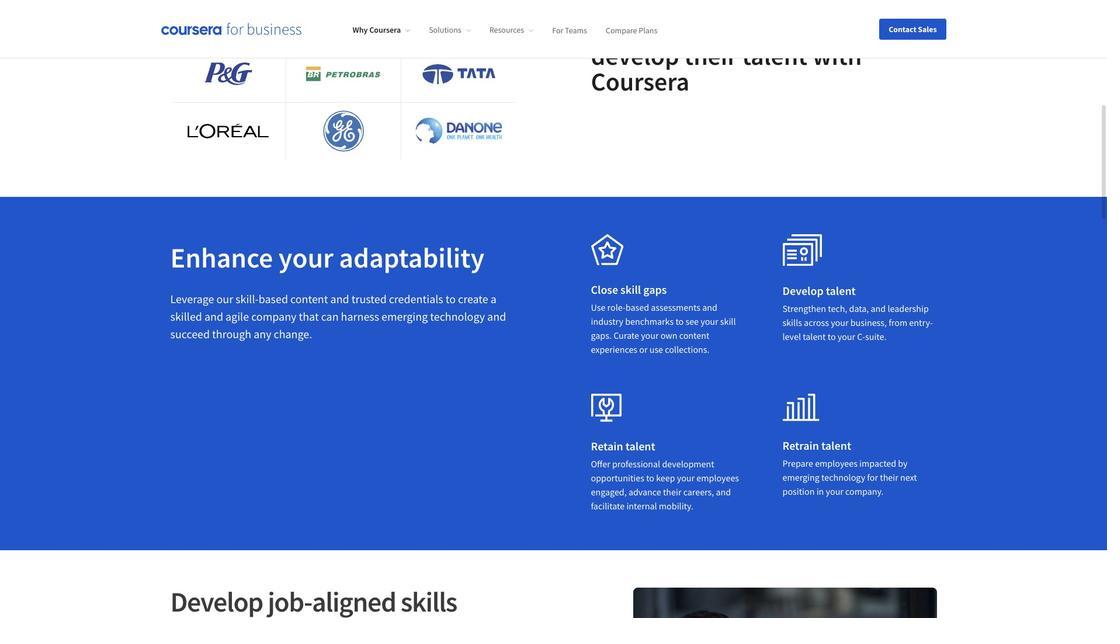 Task type: locate. For each thing, give the bounding box(es) containing it.
1 horizontal spatial based
[[626, 302, 649, 313]]

for teams link
[[552, 25, 587, 35]]

talent for develop talent
[[826, 284, 856, 298]]

1 vertical spatial coursera
[[591, 65, 690, 98]]

level
[[783, 331, 801, 343]]

next
[[901, 472, 918, 483]]

a
[[491, 292, 497, 306]]

adaptability
[[339, 240, 485, 275]]

to inside develop talent strengthen tech, data, and leadership skills across your business, from entry- level talent to your c-suite.
[[828, 331, 836, 343]]

contact
[[889, 24, 917, 34]]

to
[[446, 292, 456, 306], [676, 316, 684, 327], [828, 331, 836, 343], [647, 472, 655, 484]]

retain
[[591, 439, 624, 454]]

compare plans
[[606, 25, 658, 35]]

enhance your adaptability
[[170, 240, 485, 275]]

0 vertical spatial their
[[685, 40, 737, 72]]

0 vertical spatial content
[[291, 292, 328, 306]]

compare
[[606, 25, 637, 35]]

emerging up position
[[783, 472, 820, 483]]

technology
[[430, 309, 485, 324], [822, 472, 866, 483]]

technology up the company.
[[822, 472, 866, 483]]

content inside leverage our skill-based content and trusted credentials to create a skilled and agile company that can harness emerging technology and succeed through any change.
[[291, 292, 328, 306]]

0 horizontal spatial technology
[[430, 309, 485, 324]]

solutions link
[[429, 25, 471, 35]]

0 horizontal spatial based
[[259, 292, 288, 306]]

to inside leverage our skill-based content and trusted credentials to create a skilled and agile company that can harness emerging technology and succeed through any change.
[[446, 292, 456, 306]]

for
[[868, 472, 879, 483]]

talent
[[743, 40, 808, 72], [826, 284, 856, 298], [803, 331, 826, 343], [822, 438, 852, 453], [626, 439, 656, 454]]

skill
[[621, 282, 641, 297], [721, 316, 736, 327]]

emerging
[[382, 309, 428, 324], [783, 472, 820, 483]]

and inside close skill gaps use role-based assessments and industry benchmarks to see your skill gaps. curate your own content experiences or use collections.
[[703, 302, 718, 313]]

and right careers,
[[716, 486, 731, 498]]

develop talent strengthen tech, data, and leadership skills across your business, from entry- level talent to your c-suite.
[[783, 284, 933, 343]]

your
[[279, 240, 334, 275], [701, 316, 719, 327], [831, 317, 849, 329], [641, 330, 659, 341], [838, 331, 856, 343], [677, 472, 695, 484], [826, 486, 844, 497]]

skill right 'see'
[[721, 316, 736, 327]]

and right assessments
[[703, 302, 718, 313]]

based
[[259, 292, 288, 306], [626, 302, 649, 313]]

collections.
[[665, 344, 710, 355]]

use
[[650, 344, 663, 355]]

1 horizontal spatial employees
[[816, 458, 858, 469]]

0 horizontal spatial coursera
[[370, 25, 401, 35]]

1 vertical spatial emerging
[[783, 472, 820, 483]]

0 horizontal spatial content
[[291, 292, 328, 306]]

to left 'see'
[[676, 316, 684, 327]]

content up that on the left of page
[[291, 292, 328, 306]]

role-
[[608, 302, 626, 313]]

based up company
[[259, 292, 288, 306]]

see
[[686, 316, 699, 327]]

employees up in
[[816, 458, 858, 469]]

position
[[783, 486, 815, 497]]

leverage
[[170, 292, 214, 306]]

1 horizontal spatial technology
[[822, 472, 866, 483]]

their
[[685, 40, 737, 72], [880, 472, 899, 483], [663, 486, 682, 498]]

1 vertical spatial technology
[[822, 472, 866, 483]]

employees
[[816, 458, 858, 469], [697, 472, 739, 484]]

0 vertical spatial employees
[[816, 458, 858, 469]]

agile
[[226, 309, 249, 324]]

0 vertical spatial emerging
[[382, 309, 428, 324]]

opportunities
[[591, 472, 645, 484]]

by
[[899, 458, 908, 469]]

coursera
[[370, 25, 401, 35], [591, 65, 690, 98]]

and up business,
[[871, 303, 886, 314]]

coursera right why
[[370, 25, 401, 35]]

that
[[299, 309, 319, 324]]

0 horizontal spatial skill
[[621, 282, 641, 297]]

0 horizontal spatial their
[[663, 486, 682, 498]]

2 horizontal spatial their
[[880, 472, 899, 483]]

from
[[889, 317, 908, 329]]

based up benchmarks
[[626, 302, 649, 313]]

in-demand skills image
[[591, 234, 624, 265]]

ge logo image
[[319, 108, 368, 155]]

and inside develop talent strengthen tech, data, and leadership skills across your business, from entry- level talent to your c-suite.
[[871, 303, 886, 314]]

1 vertical spatial skill
[[721, 316, 736, 327]]

talent inside the retain talent offer professional development opportunities to keep your employees engaged, advance their careers, and facilitate internal mobility.
[[626, 439, 656, 454]]

content
[[291, 292, 328, 306], [680, 330, 710, 341]]

experiences
[[591, 344, 638, 355]]

1 vertical spatial content
[[680, 330, 710, 341]]

technology down create
[[430, 309, 485, 324]]

talent inside retrain talent prepare employees impacted by emerging technology for their next position in your company.
[[822, 438, 852, 453]]

emerging down credentials
[[382, 309, 428, 324]]

1 horizontal spatial coursera
[[591, 65, 690, 98]]

their inside leaders at 3,800+ companies develop their talent with coursera
[[685, 40, 737, 72]]

1 horizontal spatial their
[[685, 40, 737, 72]]

employees up careers,
[[697, 472, 739, 484]]

talent for retrain talent
[[822, 438, 852, 453]]

data,
[[850, 303, 869, 314]]

1 vertical spatial employees
[[697, 472, 739, 484]]

leadership
[[888, 303, 929, 314]]

2 vertical spatial their
[[663, 486, 682, 498]]

in
[[817, 486, 824, 497]]

0 vertical spatial technology
[[430, 309, 485, 324]]

coursera down leaders
[[591, 65, 690, 98]]

for
[[552, 25, 564, 35]]

to left create
[[446, 292, 456, 306]]

1 horizontal spatial skill
[[721, 316, 736, 327]]

0 horizontal spatial employees
[[697, 472, 739, 484]]

employees inside the retain talent offer professional development opportunities to keep your employees engaged, advance their careers, and facilitate internal mobility.
[[697, 472, 739, 484]]

your inside the retain talent offer professional development opportunities to keep your employees engaged, advance their careers, and facilitate internal mobility.
[[677, 472, 695, 484]]

offer
[[591, 458, 611, 470]]

to down across
[[828, 331, 836, 343]]

sales
[[919, 24, 937, 34]]

skill up role-
[[621, 282, 641, 297]]

assessments
[[651, 302, 701, 313]]

3,800+
[[710, 14, 782, 46]]

to up advance
[[647, 472, 655, 484]]

internal
[[627, 500, 657, 512]]

keep
[[657, 472, 675, 484]]

world-class content image
[[783, 234, 823, 267]]

develop
[[783, 284, 824, 298]]

0 vertical spatial skill
[[621, 282, 641, 297]]

0 horizontal spatial emerging
[[382, 309, 428, 324]]

1 horizontal spatial emerging
[[783, 472, 820, 483]]

1 vertical spatial their
[[880, 472, 899, 483]]

talent inside leaders at 3,800+ companies develop their talent with coursera
[[743, 40, 808, 72]]

teams
[[565, 25, 587, 35]]

1 horizontal spatial content
[[680, 330, 710, 341]]

develop
[[591, 40, 680, 72]]

content down 'see'
[[680, 330, 710, 341]]



Task type: describe. For each thing, give the bounding box(es) containing it.
retrain
[[783, 438, 820, 453]]

through
[[212, 327, 251, 341]]

prepare
[[783, 458, 814, 469]]

to inside close skill gaps use role-based assessments and industry benchmarks to see your skill gaps. curate your own content experiences or use collections.
[[676, 316, 684, 327]]

reliance logo image
[[426, 0, 492, 40]]

curate
[[614, 330, 639, 341]]

their inside retrain talent prepare employees impacted by emerging technology for their next position in your company.
[[880, 472, 899, 483]]

trusted
[[352, 292, 387, 306]]

technology inside retrain talent prepare employees impacted by emerging technology for their next position in your company.
[[822, 472, 866, 483]]

compare plans link
[[606, 25, 658, 35]]

content inside close skill gaps use role-based assessments and industry benchmarks to see your skill gaps. curate your own content experiences or use collections.
[[680, 330, 710, 341]]

your inside retrain talent prepare employees impacted by emerging technology for their next position in your company.
[[826, 486, 844, 497]]

leverage our skill-based content and trusted credentials to create a skilled and agile company that can harness emerging technology and succeed through any change.
[[170, 292, 506, 341]]

resources
[[490, 25, 524, 35]]

emerging inside leverage our skill-based content and trusted credentials to create a skilled and agile company that can harness emerging technology and succeed through any change.
[[382, 309, 428, 324]]

at
[[683, 14, 705, 46]]

skill-
[[236, 292, 259, 306]]

mobility.
[[659, 500, 694, 512]]

own
[[661, 330, 678, 341]]

danone logo image
[[416, 117, 502, 145]]

l'oreal logo image
[[185, 121, 272, 141]]

based inside leverage our skill-based content and trusted credentials to create a skilled and agile company that can harness emerging technology and succeed through any change.
[[259, 292, 288, 306]]

capgemini logo image
[[196, 9, 261, 24]]

tech,
[[828, 303, 848, 314]]

suite.
[[866, 331, 887, 343]]

careers,
[[684, 486, 714, 498]]

skilled
[[170, 309, 202, 324]]

companies
[[787, 14, 907, 46]]

actionable insights image
[[783, 394, 820, 421]]

employees inside retrain talent prepare employees impacted by emerging technology for their next position in your company.
[[816, 458, 858, 469]]

any
[[254, 327, 272, 341]]

benchmarks
[[626, 316, 674, 327]]

strengthen
[[783, 303, 827, 314]]

retain talent offer professional development opportunities to keep your employees engaged, advance their careers, and facilitate internal mobility.
[[591, 439, 739, 512]]

create
[[458, 292, 489, 306]]

enhance
[[170, 240, 273, 275]]

change.
[[274, 327, 312, 341]]

c-
[[858, 331, 866, 343]]

why coursera
[[353, 25, 401, 35]]

talent for retain talent
[[626, 439, 656, 454]]

master new skills image
[[591, 394, 622, 422]]

and inside the retain talent offer professional development opportunities to keep your employees engaged, advance their careers, and facilitate internal mobility.
[[716, 486, 731, 498]]

industry
[[591, 316, 624, 327]]

p&g logo image
[[204, 63, 252, 85]]

succeed
[[170, 327, 210, 341]]

across
[[804, 317, 829, 329]]

for teams
[[552, 25, 587, 35]]

gaps.
[[591, 330, 612, 341]]

leaders at 3,800+ companies develop their talent with coursera
[[591, 14, 907, 98]]

retrain talent prepare employees impacted by emerging technology for their next position in your company.
[[783, 438, 918, 497]]

technology inside leverage our skill-based content and trusted credentials to create a skilled and agile company that can harness emerging technology and succeed through any change.
[[430, 309, 485, 324]]

or
[[640, 344, 648, 355]]

company
[[251, 309, 297, 324]]

petrobras logo image
[[307, 67, 381, 81]]

leaders
[[591, 14, 678, 46]]

and up "can"
[[331, 292, 349, 306]]

with
[[813, 40, 862, 72]]

credentials
[[389, 292, 444, 306]]

contact sales
[[889, 24, 937, 34]]

close skill gaps use role-based assessments and industry benchmarks to see your skill gaps. curate your own content experiences or use collections.
[[591, 282, 736, 355]]

business,
[[851, 317, 887, 329]]

company.
[[846, 486, 884, 497]]

resources link
[[490, 25, 534, 35]]

facilitate
[[591, 500, 625, 512]]

advance
[[629, 486, 662, 498]]

our
[[217, 292, 233, 306]]

0 vertical spatial coursera
[[370, 25, 401, 35]]

entry-
[[910, 317, 933, 329]]

coursera inside leaders at 3,800+ companies develop their talent with coursera
[[591, 65, 690, 98]]

solutions
[[429, 25, 462, 35]]

harness
[[341, 309, 379, 324]]

plans
[[639, 25, 658, 35]]

development
[[663, 458, 715, 470]]

engaged,
[[591, 486, 627, 498]]

and down our
[[205, 309, 223, 324]]

and down the a
[[488, 309, 506, 324]]

can
[[321, 309, 339, 324]]

based inside close skill gaps use role-based assessments and industry benchmarks to see your skill gaps. curate your own content experiences or use collections.
[[626, 302, 649, 313]]

skills
[[783, 317, 803, 329]]

impacted
[[860, 458, 897, 469]]

why
[[353, 25, 368, 35]]

contact sales button
[[880, 18, 947, 39]]

their inside the retain talent offer professional development opportunities to keep your employees engaged, advance their careers, and facilitate internal mobility.
[[663, 486, 682, 498]]

coursera for business image
[[161, 23, 301, 35]]

why coursera link
[[353, 25, 410, 35]]

tata logo image
[[423, 64, 496, 84]]

to inside the retain talent offer professional development opportunities to keep your employees engaged, advance their careers, and facilitate internal mobility.
[[647, 472, 655, 484]]

emirates logo image
[[306, 7, 381, 26]]

gaps
[[644, 282, 667, 297]]

professional
[[613, 458, 661, 470]]

close
[[591, 282, 619, 297]]

use
[[591, 302, 606, 313]]

emerging inside retrain talent prepare employees impacted by emerging technology for their next position in your company.
[[783, 472, 820, 483]]



Task type: vqa. For each thing, say whether or not it's contained in the screenshot.
CURATE
yes



